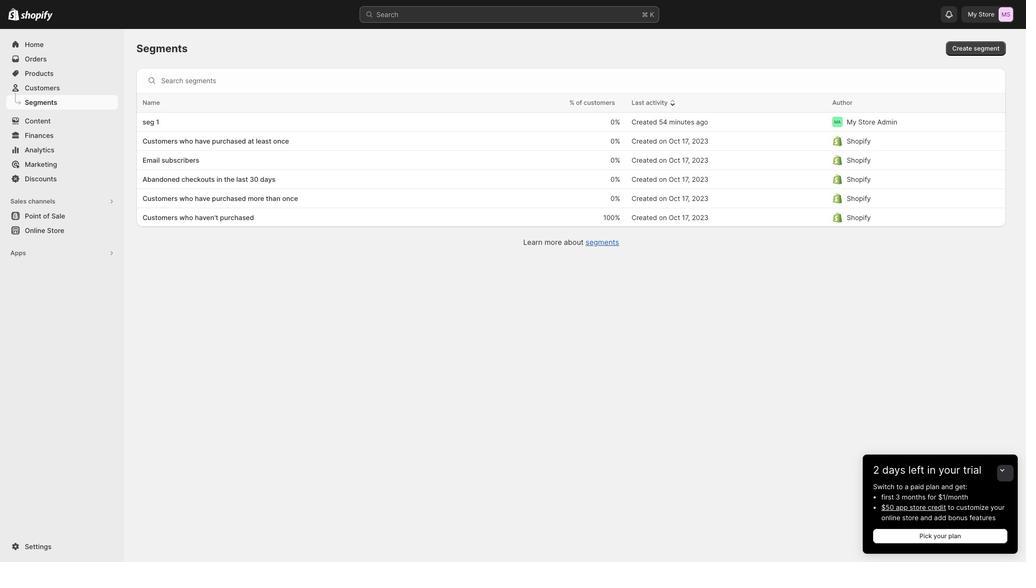 Task type: locate. For each thing, give the bounding box(es) containing it.
once right than
[[282, 194, 298, 203]]

4 created from the top
[[632, 175, 658, 184]]

4 17, from the top
[[683, 194, 691, 203]]

purchased inside customers who haven't purchased link
[[220, 214, 254, 222]]

more left than
[[248, 194, 264, 203]]

2023 for 30
[[692, 175, 709, 184]]

last
[[632, 99, 645, 107]]

3 created from the top
[[632, 156, 658, 164]]

0%
[[611, 118, 621, 126], [611, 137, 621, 145], [611, 156, 621, 164], [611, 175, 621, 184], [611, 194, 621, 203]]

my for my store admin
[[847, 118, 857, 126]]

your right pick
[[934, 533, 948, 540]]

2
[[874, 464, 880, 477]]

3 oct from the top
[[669, 175, 681, 184]]

store down $50 app store credit link
[[903, 514, 919, 522]]

3 created on oct 17, 2023 from the top
[[632, 175, 709, 184]]

learn more about segments
[[524, 238, 620, 247]]

0 horizontal spatial of
[[43, 212, 50, 220]]

1 oct from the top
[[669, 137, 681, 145]]

0 horizontal spatial and
[[921, 514, 933, 522]]

1 horizontal spatial in
[[928, 464, 936, 477]]

once for customers who have purchased more than once
[[282, 194, 298, 203]]

plan
[[927, 483, 940, 491], [949, 533, 962, 540]]

store left admin
[[859, 118, 876, 126]]

orders
[[25, 55, 47, 63]]

2 vertical spatial purchased
[[220, 214, 254, 222]]

0 vertical spatial and
[[942, 483, 954, 491]]

settings
[[25, 543, 52, 551]]

once
[[273, 137, 289, 145], [282, 194, 298, 203]]

0 vertical spatial segments
[[137, 42, 188, 55]]

my left 'my store' image
[[969, 10, 978, 18]]

1 vertical spatial purchased
[[212, 194, 246, 203]]

3 17, from the top
[[683, 175, 691, 184]]

1 vertical spatial your
[[991, 504, 1005, 512]]

of left sale
[[43, 212, 50, 220]]

plan up for
[[927, 483, 940, 491]]

1 horizontal spatial shopify image
[[21, 11, 53, 21]]

who for customers who have purchased more than once
[[180, 194, 193, 203]]

1 2023 from the top
[[692, 137, 709, 145]]

my store admin
[[847, 118, 898, 126]]

purchased down the
[[212, 194, 246, 203]]

purchased left at
[[212, 137, 246, 145]]

admin
[[878, 118, 898, 126]]

customers for customers who have purchased at least once
[[143, 137, 178, 145]]

5 0% from the top
[[611, 194, 621, 203]]

activity
[[646, 99, 668, 107]]

purchased
[[212, 137, 246, 145], [212, 194, 246, 203], [220, 214, 254, 222]]

created 54 minutes ago
[[632, 118, 709, 126]]

1 vertical spatial who
[[180, 194, 193, 203]]

2 created from the top
[[632, 137, 658, 145]]

0 vertical spatial purchased
[[212, 137, 246, 145]]

my right my store admin image
[[847, 118, 857, 126]]

author
[[833, 99, 853, 107]]

to
[[897, 483, 904, 491], [949, 504, 955, 512]]

who inside customers who haven't purchased link
[[180, 214, 193, 222]]

once right least
[[273, 137, 289, 145]]

5 17, from the top
[[683, 214, 691, 222]]

3 shopify from the top
[[847, 175, 872, 184]]

your up features
[[991, 504, 1005, 512]]

1 vertical spatial segments
[[25, 98, 57, 107]]

1 17, from the top
[[683, 137, 691, 145]]

customers who have purchased more than once link
[[143, 193, 487, 204]]

online
[[25, 226, 45, 235]]

store for my store admin
[[859, 118, 876, 126]]

1 vertical spatial of
[[43, 212, 50, 220]]

purchased inside customers who have purchased more than once link
[[212, 194, 246, 203]]

5 created on oct 17, 2023 from the top
[[632, 214, 709, 222]]

days right 30
[[260, 175, 276, 184]]

store inside to customize your online store and add bonus features
[[903, 514, 919, 522]]

4 shopify from the top
[[847, 194, 872, 203]]

0 vertical spatial once
[[273, 137, 289, 145]]

17, for least
[[683, 137, 691, 145]]

3
[[896, 493, 901, 502]]

2 2023 from the top
[[692, 156, 709, 164]]

2 oct from the top
[[669, 156, 681, 164]]

the
[[224, 175, 235, 184]]

and inside to customize your online store and add bonus features
[[921, 514, 933, 522]]

0 vertical spatial who
[[180, 137, 193, 145]]

than
[[266, 194, 281, 203]]

settings link
[[6, 540, 118, 554]]

bonus
[[949, 514, 968, 522]]

2 days left in your trial button
[[863, 455, 1019, 477]]

0 horizontal spatial to
[[897, 483, 904, 491]]

4 oct from the top
[[669, 194, 681, 203]]

in left the
[[217, 175, 222, 184]]

1
[[156, 118, 159, 126]]

channels
[[28, 198, 55, 205]]

3 0% from the top
[[611, 156, 621, 164]]

6 created from the top
[[632, 214, 658, 222]]

on for least
[[659, 137, 667, 145]]

months
[[903, 493, 926, 502]]

online store button
[[0, 223, 124, 238]]

your up 'get:'
[[939, 464, 961, 477]]

to down $1/month
[[949, 504, 955, 512]]

0 horizontal spatial shopify image
[[8, 8, 19, 21]]

more right learn
[[545, 238, 562, 247]]

in right left
[[928, 464, 936, 477]]

1 who from the top
[[180, 137, 193, 145]]

days right 2
[[883, 464, 906, 477]]

purchased inside customers who have purchased at least once link
[[212, 137, 246, 145]]

1 vertical spatial my
[[847, 118, 857, 126]]

of right %
[[577, 99, 583, 107]]

2 vertical spatial who
[[180, 214, 193, 222]]

my
[[969, 10, 978, 18], [847, 118, 857, 126]]

5 shopify from the top
[[847, 214, 872, 222]]

haven't
[[195, 214, 218, 222]]

create segment
[[953, 44, 1001, 52]]

2 vertical spatial store
[[47, 226, 64, 235]]

1 horizontal spatial my
[[969, 10, 978, 18]]

1 vertical spatial to
[[949, 504, 955, 512]]

plan down bonus
[[949, 533, 962, 540]]

online store link
[[6, 223, 118, 238]]

%
[[570, 99, 575, 107]]

days inside 2 days left in your trial dropdown button
[[883, 464, 906, 477]]

app
[[897, 504, 909, 512]]

have up haven't
[[195, 194, 210, 203]]

your inside to customize your online store and add bonus features
[[991, 504, 1005, 512]]

customers for customers who haven't purchased
[[143, 214, 178, 222]]

0 vertical spatial store
[[979, 10, 995, 18]]

marketing link
[[6, 157, 118, 172]]

0 horizontal spatial in
[[217, 175, 222, 184]]

2 have from the top
[[195, 194, 210, 203]]

of
[[577, 99, 583, 107], [43, 212, 50, 220]]

0 horizontal spatial store
[[47, 226, 64, 235]]

0% for least
[[611, 137, 621, 145]]

who inside customers who have purchased more than once link
[[180, 194, 193, 203]]

segments link
[[6, 95, 118, 110]]

0 vertical spatial days
[[260, 175, 276, 184]]

0 vertical spatial in
[[217, 175, 222, 184]]

of for sale
[[43, 212, 50, 220]]

1 horizontal spatial and
[[942, 483, 954, 491]]

store for my store
[[979, 10, 995, 18]]

store
[[979, 10, 995, 18], [859, 118, 876, 126], [47, 226, 64, 235]]

store down sale
[[47, 226, 64, 235]]

and up $1/month
[[942, 483, 954, 491]]

once inside customers who have purchased at least once link
[[273, 137, 289, 145]]

who inside customers who have purchased at least once link
[[180, 137, 193, 145]]

of inside button
[[43, 212, 50, 220]]

created
[[632, 118, 658, 126], [632, 137, 658, 145], [632, 156, 658, 164], [632, 175, 658, 184], [632, 194, 658, 203], [632, 214, 658, 222]]

1 vertical spatial store
[[859, 118, 876, 126]]

shopify
[[847, 137, 872, 145], [847, 156, 872, 164], [847, 175, 872, 184], [847, 194, 872, 203], [847, 214, 872, 222]]

1 vertical spatial and
[[921, 514, 933, 522]]

pick
[[920, 533, 933, 540]]

1 horizontal spatial segments
[[137, 42, 188, 55]]

1 have from the top
[[195, 137, 210, 145]]

1 horizontal spatial plan
[[949, 533, 962, 540]]

3 on from the top
[[659, 175, 667, 184]]

1 horizontal spatial to
[[949, 504, 955, 512]]

1 vertical spatial store
[[903, 514, 919, 522]]

last
[[237, 175, 248, 184]]

customers link
[[6, 81, 118, 95]]

store left 'my store' image
[[979, 10, 995, 18]]

sales channels button
[[6, 194, 118, 209]]

least
[[256, 137, 272, 145]]

have
[[195, 137, 210, 145], [195, 194, 210, 203]]

customers for customers who have purchased more than once
[[143, 194, 178, 203]]

customers for customers
[[25, 84, 60, 92]]

0 vertical spatial plan
[[927, 483, 940, 491]]

0 horizontal spatial days
[[260, 175, 276, 184]]

$50 app store credit link
[[882, 504, 947, 512]]

seg 1
[[143, 118, 159, 126]]

have up subscribers
[[195, 137, 210, 145]]

purchased down customers who have purchased more than once
[[220, 214, 254, 222]]

1 vertical spatial have
[[195, 194, 210, 203]]

my store admin image
[[833, 117, 843, 127]]

once inside customers who have purchased more than once link
[[282, 194, 298, 203]]

4 2023 from the top
[[692, 194, 709, 203]]

1 horizontal spatial store
[[859, 118, 876, 126]]

1 created from the top
[[632, 118, 658, 126]]

5 created from the top
[[632, 194, 658, 203]]

1 vertical spatial days
[[883, 464, 906, 477]]

store for online store
[[47, 226, 64, 235]]

customers who have purchased more than once
[[143, 194, 298, 203]]

created for seg 1
[[632, 118, 658, 126]]

0% for than
[[611, 194, 621, 203]]

on
[[659, 137, 667, 145], [659, 156, 667, 164], [659, 175, 667, 184], [659, 194, 667, 203], [659, 214, 667, 222]]

4 created on oct 17, 2023 from the top
[[632, 194, 709, 203]]

2 horizontal spatial store
[[979, 10, 995, 18]]

pick your plan link
[[874, 529, 1008, 544]]

0 vertical spatial have
[[195, 137, 210, 145]]

shopify for than
[[847, 194, 872, 203]]

1 vertical spatial in
[[928, 464, 936, 477]]

0 vertical spatial more
[[248, 194, 264, 203]]

3 2023 from the top
[[692, 175, 709, 184]]

point of sale button
[[0, 209, 124, 223]]

2 who from the top
[[180, 194, 193, 203]]

who left haven't
[[180, 214, 193, 222]]

54
[[659, 118, 668, 126]]

0 horizontal spatial my
[[847, 118, 857, 126]]

and left "add"
[[921, 514, 933, 522]]

and
[[942, 483, 954, 491], [921, 514, 933, 522]]

k
[[650, 10, 655, 19]]

1 vertical spatial more
[[545, 238, 562, 247]]

4 on from the top
[[659, 194, 667, 203]]

1 horizontal spatial of
[[577, 99, 583, 107]]

my store
[[969, 10, 995, 18]]

shopify image
[[8, 8, 19, 21], [21, 11, 53, 21]]

5 oct from the top
[[669, 214, 681, 222]]

2 0% from the top
[[611, 137, 621, 145]]

abandoned
[[143, 175, 180, 184]]

who
[[180, 137, 193, 145], [180, 194, 193, 203], [180, 214, 193, 222]]

sales channels
[[10, 198, 55, 205]]

who up subscribers
[[180, 137, 193, 145]]

customize
[[957, 504, 990, 512]]

17,
[[683, 137, 691, 145], [683, 156, 691, 164], [683, 175, 691, 184], [683, 194, 691, 203], [683, 214, 691, 222]]

store down months
[[910, 504, 927, 512]]

2 days left in your trial
[[874, 464, 982, 477]]

4 0% from the top
[[611, 175, 621, 184]]

created on oct 17, 2023
[[632, 137, 709, 145], [632, 156, 709, 164], [632, 175, 709, 184], [632, 194, 709, 203], [632, 214, 709, 222]]

store
[[910, 504, 927, 512], [903, 514, 919, 522]]

0 horizontal spatial more
[[248, 194, 264, 203]]

abandoned checkouts in the last 30 days
[[143, 175, 276, 184]]

marketing
[[25, 160, 57, 169]]

store inside online store "link"
[[47, 226, 64, 235]]

last activity
[[632, 99, 668, 107]]

shopify for least
[[847, 137, 872, 145]]

0 vertical spatial my
[[969, 10, 978, 18]]

2 days left in your trial element
[[863, 482, 1019, 554]]

oct
[[669, 137, 681, 145], [669, 156, 681, 164], [669, 175, 681, 184], [669, 194, 681, 203], [669, 214, 681, 222]]

1 horizontal spatial days
[[883, 464, 906, 477]]

0 vertical spatial your
[[939, 464, 961, 477]]

to left a on the bottom of the page
[[897, 483, 904, 491]]

0 vertical spatial of
[[577, 99, 583, 107]]

1 created on oct 17, 2023 from the top
[[632, 137, 709, 145]]

1 on from the top
[[659, 137, 667, 145]]

0 horizontal spatial segments
[[25, 98, 57, 107]]

learn
[[524, 238, 543, 247]]

online store
[[25, 226, 64, 235]]

3 who from the top
[[180, 214, 193, 222]]

1 shopify from the top
[[847, 137, 872, 145]]

⌘
[[642, 10, 649, 19]]

100%
[[604, 214, 621, 222]]

who down "checkouts"
[[180, 194, 193, 203]]

1 vertical spatial once
[[282, 194, 298, 203]]

$1/month
[[939, 493, 969, 502]]



Task type: vqa. For each thing, say whether or not it's contained in the screenshot.
the right 2 button
no



Task type: describe. For each thing, give the bounding box(es) containing it.
once for customers who have purchased at least once
[[273, 137, 289, 145]]

30
[[250, 175, 259, 184]]

products
[[25, 69, 54, 78]]

customers who haven't purchased
[[143, 214, 254, 222]]

have for more
[[195, 194, 210, 203]]

5 on from the top
[[659, 214, 667, 222]]

oct for 30
[[669, 175, 681, 184]]

my for my store
[[969, 10, 978, 18]]

1 horizontal spatial more
[[545, 238, 562, 247]]

at
[[248, 137, 254, 145]]

customers
[[584, 99, 616, 107]]

2 created on oct 17, 2023 from the top
[[632, 156, 709, 164]]

customers who have purchased at least once link
[[143, 136, 487, 146]]

Search segments text field
[[161, 72, 1003, 89]]

segments
[[586, 238, 620, 247]]

$50 app store credit
[[882, 504, 947, 512]]

created on oct 17, 2023 for least
[[632, 137, 709, 145]]

orders link
[[6, 52, 118, 66]]

% of customers
[[570, 99, 616, 107]]

add
[[935, 514, 947, 522]]

a
[[905, 483, 909, 491]]

created for abandoned checkouts in the last 30 days
[[632, 175, 658, 184]]

2 17, from the top
[[683, 156, 691, 164]]

minutes
[[670, 118, 695, 126]]

who for customers who have purchased at least once
[[180, 137, 193, 145]]

first 3 months for $1/month
[[882, 493, 969, 502]]

seg 1 link
[[143, 117, 487, 127]]

0% for 30
[[611, 175, 621, 184]]

your inside dropdown button
[[939, 464, 961, 477]]

2023 for than
[[692, 194, 709, 203]]

created for customers who have purchased more than once
[[632, 194, 658, 203]]

0 vertical spatial to
[[897, 483, 904, 491]]

home link
[[6, 37, 118, 52]]

last activity button
[[632, 98, 679, 108]]

ago
[[697, 118, 709, 126]]

sale
[[51, 212, 65, 220]]

2 shopify from the top
[[847, 156, 872, 164]]

paid
[[911, 483, 925, 491]]

purchased for at
[[212, 137, 246, 145]]

get:
[[956, 483, 968, 491]]

about
[[564, 238, 584, 247]]

online
[[882, 514, 901, 522]]

seg
[[143, 118, 154, 126]]

analytics
[[25, 146, 54, 154]]

create segment link
[[947, 41, 1007, 56]]

2 on from the top
[[659, 156, 667, 164]]

name
[[143, 99, 160, 107]]

to inside to customize your online store and add bonus features
[[949, 504, 955, 512]]

0 horizontal spatial plan
[[927, 483, 940, 491]]

analytics link
[[6, 143, 118, 157]]

apps
[[10, 249, 26, 257]]

checkouts
[[182, 175, 215, 184]]

point
[[25, 212, 41, 220]]

on for than
[[659, 194, 667, 203]]

and for plan
[[942, 483, 954, 491]]

point of sale
[[25, 212, 65, 220]]

customers who haven't purchased link
[[143, 213, 487, 223]]

created on oct 17, 2023 for than
[[632, 194, 709, 203]]

17, for than
[[683, 194, 691, 203]]

create
[[953, 44, 973, 52]]

for
[[928, 493, 937, 502]]

point of sale link
[[6, 209, 118, 223]]

created on oct 17, 2023 for 30
[[632, 175, 709, 184]]

left
[[909, 464, 925, 477]]

shopify for 30
[[847, 175, 872, 184]]

1 0% from the top
[[611, 118, 621, 126]]

0 vertical spatial store
[[910, 504, 927, 512]]

email subscribers link
[[143, 155, 487, 165]]

segment
[[975, 44, 1001, 52]]

email
[[143, 156, 160, 164]]

subscribers
[[162, 156, 199, 164]]

oct for than
[[669, 194, 681, 203]]

customers who have purchased at least once
[[143, 137, 289, 145]]

5 2023 from the top
[[692, 214, 709, 222]]

first
[[882, 493, 895, 502]]

switch to a paid plan and get:
[[874, 483, 968, 491]]

and for store
[[921, 514, 933, 522]]

⌘ k
[[642, 10, 655, 19]]

created for customers who haven't purchased
[[632, 214, 658, 222]]

2 vertical spatial your
[[934, 533, 948, 540]]

my store image
[[999, 7, 1014, 22]]

discounts link
[[6, 172, 118, 186]]

content link
[[6, 114, 118, 128]]

1 vertical spatial plan
[[949, 533, 962, 540]]

features
[[970, 514, 996, 522]]

to customize your online store and add bonus features
[[882, 504, 1005, 522]]

on for 30
[[659, 175, 667, 184]]

have for at
[[195, 137, 210, 145]]

search
[[377, 10, 399, 19]]

finances link
[[6, 128, 118, 143]]

trial
[[964, 464, 982, 477]]

who for customers who haven't purchased
[[180, 214, 193, 222]]

of for customers
[[577, 99, 583, 107]]

purchased for more
[[212, 194, 246, 203]]

finances
[[25, 131, 54, 140]]

pick your plan
[[920, 533, 962, 540]]

products link
[[6, 66, 118, 81]]

created for email subscribers
[[632, 156, 658, 164]]

sales
[[10, 198, 27, 205]]

in inside dropdown button
[[928, 464, 936, 477]]

days inside abandoned checkouts in the last 30 days link
[[260, 175, 276, 184]]

content
[[25, 117, 51, 125]]

abandoned checkouts in the last 30 days link
[[143, 174, 487, 185]]

oct for least
[[669, 137, 681, 145]]

2023 for least
[[692, 137, 709, 145]]

$50
[[882, 504, 895, 512]]

home
[[25, 40, 44, 49]]

17, for 30
[[683, 175, 691, 184]]

created for customers who have purchased at least once
[[632, 137, 658, 145]]



